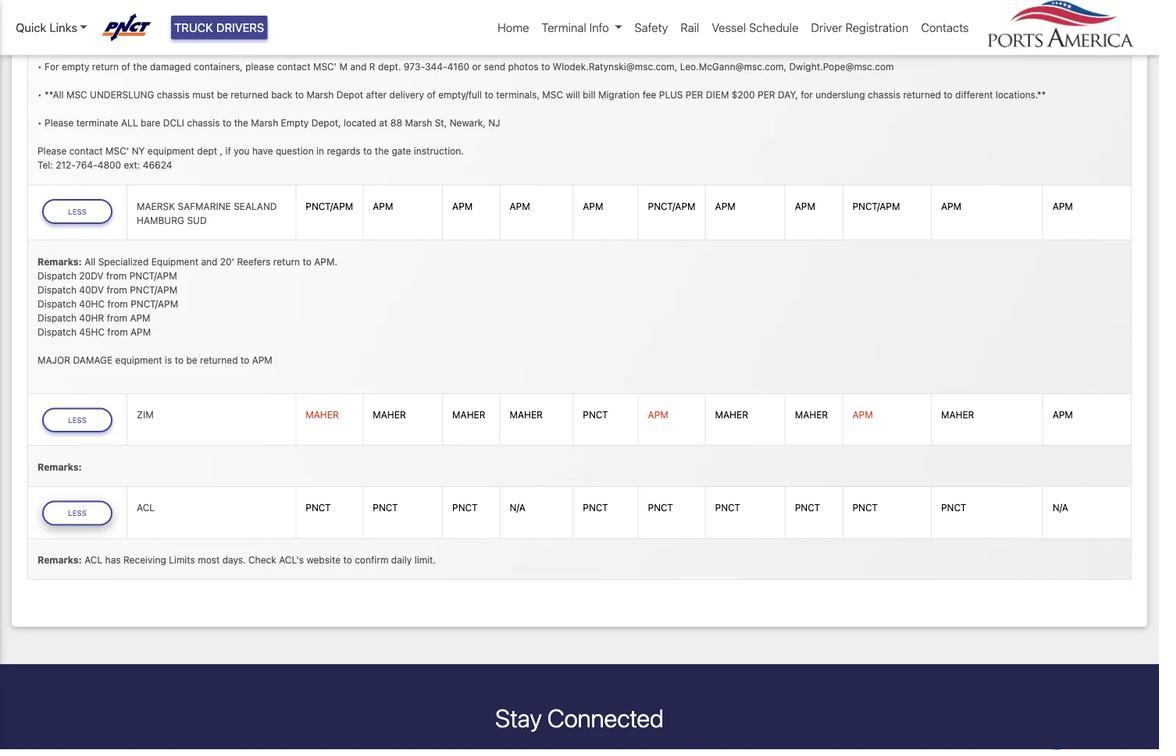 Task type: locate. For each thing, give the bounding box(es) containing it.
1 horizontal spatial msc
[[543, 90, 563, 100]]

1 msc from the left
[[66, 90, 87, 100]]

driver registration link
[[805, 12, 915, 43]]

1 vertical spatial msc'
[[105, 146, 129, 157]]

dispatch left 40dv on the left top of the page
[[38, 284, 77, 295]]

the left gate
[[375, 146, 389, 157]]

•
[[38, 33, 42, 44], [38, 61, 42, 72], [38, 90, 42, 100], [38, 118, 42, 129]]

1 vertical spatial remarks:
[[38, 462, 82, 473]]

links
[[50, 21, 77, 34]]

0 vertical spatial of
[[121, 61, 130, 72]]

check
[[76, 33, 103, 44]]

0 vertical spatial less button
[[42, 199, 113, 224]]

1 per from the left
[[686, 90, 704, 100]]

from
[[105, 5, 126, 16], [106, 270, 127, 281], [107, 284, 127, 295], [107, 298, 128, 309], [107, 312, 127, 323], [107, 326, 128, 337]]

0 horizontal spatial contact
[[69, 146, 103, 157]]

• please terminate all bare dcli chassis to the marsh empty depot, located at 88 marsh st, newark, nj
[[38, 118, 500, 129]]

1 vertical spatial please
[[45, 118, 74, 129]]

2 vertical spatial less button
[[42, 501, 113, 526]]

1 horizontal spatial return
[[273, 256, 300, 267]]

acl's
[[279, 555, 304, 566]]

equipment inside please contact msc' ny equipment dept , if you have question in regards to the gate instruction. tel: 212-764-4800 ext: 46624
[[148, 146, 195, 157]]

1 • from the top
[[38, 33, 42, 44]]

marsh up the depot,
[[307, 90, 334, 100]]

day,
[[778, 90, 798, 100]]

acl
[[137, 503, 155, 514], [84, 555, 103, 566]]

check
[[248, 555, 276, 566]]

0 horizontal spatial of
[[121, 61, 130, 72]]

1 horizontal spatial contact
[[277, 61, 311, 72]]

daily
[[391, 555, 412, 566]]

sealand
[[234, 201, 277, 212]]

leo.mcgann@msc.com,
[[680, 61, 787, 72]]

1 less button from the top
[[42, 199, 113, 224]]

zim
[[137, 410, 154, 421]]

empty
[[281, 118, 309, 129]]

please down **all
[[45, 118, 74, 129]]

regards
[[327, 146, 361, 157]]

1 horizontal spatial n/a
[[1053, 503, 1069, 514]]

0 horizontal spatial msc
[[66, 90, 87, 100]]

the up you
[[234, 118, 248, 129]]

3 less from the top
[[68, 509, 87, 518]]

2 dispatch from the top
[[38, 270, 77, 281]]

depot
[[337, 90, 363, 100]]

equipment left is
[[115, 355, 162, 366]]

per left diem
[[686, 90, 704, 100]]

underslung
[[90, 90, 154, 100]]

wlodek.ratynski@msc.com,
[[553, 61, 678, 72]]

2 n/a from the left
[[1053, 503, 1069, 514]]

msc right **all
[[66, 90, 87, 100]]

1 horizontal spatial msc'
[[313, 61, 337, 72]]

dwight.pope@msc.com
[[789, 61, 894, 72]]

equipment up "46624"
[[148, 146, 195, 157]]

located
[[344, 118, 377, 129]]

0 horizontal spatial acl
[[84, 555, 103, 566]]

vessel schedule link
[[706, 12, 805, 43]]

1 less from the top
[[68, 207, 87, 216]]

less button up has
[[42, 501, 113, 526]]

dispatch left 40hc
[[38, 298, 77, 309]]

to inside remarks: all specialized equipment and 20' reefers return to apm. dispatch 20dv from pnct/apm dispatch 40dv from pnct/apm dispatch 40hc from pnct/apm dispatch 40hr from apm dispatch 45hc from apm
[[303, 256, 312, 267]]

please for check
[[45, 33, 74, 44]]

diem
[[706, 90, 729, 100]]

2 less button from the top
[[42, 408, 113, 433]]

returned down please
[[231, 90, 269, 100]]

photos
[[508, 61, 539, 72]]

6 maher from the left
[[795, 410, 828, 421]]

of right delivery
[[427, 90, 436, 100]]

terminal info link
[[536, 12, 629, 43]]

0 vertical spatial equipment
[[148, 146, 195, 157]]

the left the reefer
[[451, 33, 465, 44]]

to
[[386, 33, 395, 44], [541, 61, 550, 72], [295, 90, 304, 100], [485, 90, 494, 100], [944, 90, 953, 100], [223, 118, 231, 129], [363, 146, 372, 157], [303, 256, 312, 267], [175, 355, 184, 366], [241, 355, 249, 366], [343, 555, 352, 566]]

for right eqc
[[174, 33, 186, 44]]

1 horizontal spatial of
[[427, 90, 436, 100]]

migration
[[598, 90, 640, 100]]

3 remarks: from the top
[[38, 555, 82, 566]]

msc left will at the top of page
[[543, 90, 563, 100]]

1 vertical spatial of
[[427, 90, 436, 100]]

chassis down "must" on the top left of page
[[187, 118, 220, 129]]

remarks:
[[38, 256, 82, 267], [38, 462, 82, 473], [38, 555, 82, 566]]

0 vertical spatial acl
[[137, 503, 155, 514]]

0 vertical spatial be
[[217, 90, 228, 100]]

1 dispatch from the top
[[38, 5, 77, 16]]

contacts link
[[915, 12, 976, 43]]

dispatch left the 40hr
[[38, 312, 77, 323]]

6 dispatch from the top
[[38, 326, 77, 337]]

dispatch up quick links link
[[38, 5, 77, 16]]

from right 45hc at the left of page
[[107, 326, 128, 337]]

acl left has
[[84, 555, 103, 566]]

sending
[[315, 33, 350, 44]]

less button down damage
[[42, 408, 113, 433]]

2 vertical spatial less
[[68, 509, 87, 518]]

contact inside please contact msc' ny equipment dept , if you have question in regards to the gate instruction. tel: 212-764-4800 ext: 46624
[[69, 146, 103, 157]]

marsh up have
[[251, 118, 278, 129]]

0 horizontal spatial be
[[186, 355, 197, 366]]

344-
[[425, 61, 448, 72]]

4160
[[448, 61, 470, 72]]

be
[[217, 90, 228, 100], [186, 355, 197, 366]]

less for acl
[[68, 509, 87, 518]]

0 horizontal spatial marsh
[[251, 118, 278, 129]]

0 vertical spatial less
[[68, 207, 87, 216]]

truck drivers
[[174, 21, 264, 34]]

0 horizontal spatial per
[[686, 90, 704, 100]]

tel:
[[38, 160, 53, 171]]

0 vertical spatial msc'
[[313, 61, 337, 72]]

2 remarks: from the top
[[38, 462, 82, 473]]

1 horizontal spatial per
[[758, 90, 776, 100]]

and left r
[[350, 61, 367, 72]]

remarks: acl has receiving limits most days.  check acl's website to confirm daily limit.
[[38, 555, 436, 566]]

locations.**
[[996, 90, 1046, 100]]

maher
[[306, 410, 339, 421], [373, 410, 406, 421], [452, 410, 486, 421], [510, 410, 543, 421], [715, 410, 749, 421], [795, 410, 828, 421], [941, 410, 975, 421]]

empty/full
[[438, 90, 482, 100]]

the inside please contact msc' ny equipment dept , if you have question in regards to the gate instruction. tel: 212-764-4800 ext: 46624
[[375, 146, 389, 157]]

• for • **all msc underslung chassis must be returned back to marsh depot after delivery of empty/full to terminals, msc will bill migration fee plus per diem $200 per day, for underslung chassis returned to different locations.**
[[38, 90, 42, 100]]

returned right is
[[200, 355, 238, 366]]

chassis up dcli
[[157, 90, 190, 100]]

fee
[[643, 90, 657, 100]]

acl up receiving
[[137, 503, 155, 514]]

msc' inside please contact msc' ny equipment dept , if you have question in regards to the gate instruction. tel: 212-764-4800 ext: 46624
[[105, 146, 129, 157]]

4 dispatch from the top
[[38, 298, 77, 309]]

msc' left m
[[313, 61, 337, 72]]

less for zim
[[68, 416, 87, 425]]

2 less from the top
[[68, 416, 87, 425]]

2 vertical spatial remarks:
[[38, 555, 82, 566]]

from right the 40hr
[[107, 312, 127, 323]]

marsh right 88
[[405, 118, 432, 129]]

please up tel:
[[38, 146, 67, 157]]

remarks: for remarks:
[[38, 462, 82, 473]]

1 vertical spatial less
[[68, 416, 87, 425]]

5 dispatch from the top
[[38, 312, 77, 323]]

3 • from the top
[[38, 90, 42, 100]]

1 vertical spatial less button
[[42, 408, 113, 433]]

from right 40dv on the left top of the page
[[107, 284, 127, 295]]

maersk safmarine sealand hamburg sud
[[137, 201, 277, 226]]

3 less button from the top
[[42, 501, 113, 526]]

contact down • please check with msc-eqc for the gen-set availability prior sending drivers to terminal for the reefer shipments**
[[277, 61, 311, 72]]

0 horizontal spatial msc'
[[105, 146, 129, 157]]

quick links
[[16, 21, 77, 34]]

7 maher from the left
[[941, 410, 975, 421]]

1 remarks: from the top
[[38, 256, 82, 267]]

less button down 764-
[[42, 199, 113, 224]]

for right day, on the top right
[[801, 90, 813, 100]]

be right "must" on the top left of page
[[217, 90, 228, 100]]

home link
[[491, 12, 536, 43]]

4800
[[97, 160, 121, 171]]

and left 20'
[[201, 256, 218, 267]]

0 vertical spatial and
[[350, 61, 367, 72]]

remarks: inside remarks: all specialized equipment and 20' reefers return to apm. dispatch 20dv from pnct/apm dispatch 40dv from pnct/apm dispatch 40hc from pnct/apm dispatch 40hr from apm dispatch 45hc from apm
[[38, 256, 82, 267]]

4 • from the top
[[38, 118, 42, 129]]

1 vertical spatial and
[[201, 256, 218, 267]]

return right reefers
[[273, 256, 300, 267]]

• **all msc underslung chassis must be returned back to marsh depot after delivery of empty/full to terminals, msc will bill migration fee plus per diem $200 per day, for underslung chassis returned to different locations.**
[[38, 90, 1046, 100]]

safety link
[[629, 12, 675, 43]]

must
[[192, 90, 214, 100]]

or
[[472, 61, 481, 72]]

connected
[[547, 704, 664, 734]]

n/a
[[510, 503, 526, 514], [1053, 503, 1069, 514]]

less for maersk safmarine sealand hamburg sud
[[68, 207, 87, 216]]

• left **all
[[38, 90, 42, 100]]

terminal info
[[542, 21, 609, 34]]

website
[[307, 555, 341, 566]]

• for •  for empty return of the damaged containers, please contact msc' m and r dept. 973-344-4160 or send photos  to wlodek.ratynski@msc.com, leo.mcgann@msc.com, dwight.pope@msc.com
[[38, 61, 42, 72]]

return
[[92, 61, 119, 72], [273, 256, 300, 267]]

equipment
[[151, 256, 199, 267]]

2 horizontal spatial for
[[801, 90, 813, 100]]

1 vertical spatial contact
[[69, 146, 103, 157]]

please up for
[[45, 33, 74, 44]]

dispatch left 20dv in the top left of the page
[[38, 270, 77, 281]]

0 vertical spatial remarks:
[[38, 256, 82, 267]]

dispatch up major
[[38, 326, 77, 337]]

per left day, on the top right
[[758, 90, 776, 100]]

rail link
[[675, 12, 706, 43]]

0 horizontal spatial and
[[201, 256, 218, 267]]

2 • from the top
[[38, 61, 42, 72]]

0 horizontal spatial n/a
[[510, 503, 526, 514]]

please for terminate
[[45, 118, 74, 129]]

1 vertical spatial return
[[273, 256, 300, 267]]

schedule
[[749, 21, 799, 34]]

msc' up 4800
[[105, 146, 129, 157]]

of up 'underslung' at top left
[[121, 61, 130, 72]]

for right terminal
[[436, 33, 448, 44]]

plus
[[659, 90, 683, 100]]

0 horizontal spatial return
[[92, 61, 119, 72]]

be right is
[[186, 355, 197, 366]]

• left links
[[38, 33, 42, 44]]

2 vertical spatial please
[[38, 146, 67, 157]]

contact up 764-
[[69, 146, 103, 157]]

have
[[252, 146, 273, 157]]

• left for
[[38, 61, 42, 72]]

1 horizontal spatial be
[[217, 90, 228, 100]]

all
[[84, 256, 96, 267]]

1 vertical spatial be
[[186, 355, 197, 366]]

0 vertical spatial return
[[92, 61, 119, 72]]

stay connected
[[495, 704, 664, 734]]

remarks: all specialized equipment and 20' reefers return to apm. dispatch 20dv from pnct/apm dispatch 40dv from pnct/apm dispatch 40hc from pnct/apm dispatch 40hr from apm dispatch 45hc from apm
[[38, 256, 338, 337]]

• up tel:
[[38, 118, 42, 129]]

40dv
[[79, 284, 104, 295]]

0 vertical spatial please
[[45, 33, 74, 44]]

specialized
[[98, 256, 149, 267]]

1 horizontal spatial for
[[436, 33, 448, 44]]

empty
[[62, 61, 89, 72]]

info
[[590, 21, 609, 34]]

return down with
[[92, 61, 119, 72]]

2 msc from the left
[[543, 90, 563, 100]]

you
[[234, 146, 250, 157]]



Task type: vqa. For each thing, say whether or not it's contained in the screenshot.
The Per
yes



Task type: describe. For each thing, give the bounding box(es) containing it.
less button for maersk safmarine sealand hamburg sud
[[42, 199, 113, 224]]

terminal
[[542, 21, 587, 34]]

home
[[498, 21, 529, 34]]

stay
[[495, 704, 542, 734]]

terminals,
[[496, 90, 540, 100]]

the left gen-
[[189, 33, 203, 44]]

1 horizontal spatial marsh
[[307, 90, 334, 100]]

2 maher from the left
[[373, 410, 406, 421]]

rail
[[681, 21, 700, 34]]

973-
[[404, 61, 425, 72]]

limits
[[169, 555, 195, 566]]

most
[[198, 555, 220, 566]]

3 maher from the left
[[452, 410, 486, 421]]

maersk
[[137, 201, 175, 212]]

remarks: for remarks: all specialized equipment and 20' reefers return to apm. dispatch 20dv from pnct/apm dispatch 40dv from pnct/apm dispatch 40hc from pnct/apm dispatch 40hr from apm dispatch 45hc from apm
[[38, 256, 82, 267]]

ext:
[[124, 160, 140, 171]]

88
[[390, 118, 402, 129]]

40hc
[[79, 298, 105, 309]]

,
[[220, 146, 223, 157]]

0 horizontal spatial for
[[174, 33, 186, 44]]

40hr
[[79, 312, 104, 323]]

nj
[[488, 118, 500, 129]]

quick
[[16, 21, 46, 34]]

• please check with msc-eqc for the gen-set availability prior sending drivers to terminal for the reefer shipments**
[[38, 33, 551, 44]]

• for • please terminate all bare dcli chassis to the marsh empty depot, located at 88 marsh st, newark, nj
[[38, 118, 42, 129]]

less button for zim
[[42, 408, 113, 433]]

1 horizontal spatial acl
[[137, 503, 155, 514]]

underslung
[[816, 90, 865, 100]]

4 maher from the left
[[510, 410, 543, 421]]

confirm
[[355, 555, 389, 566]]

reefer
[[468, 33, 494, 44]]

apm.
[[314, 256, 338, 267]]

depot,
[[312, 118, 341, 129]]

back
[[271, 90, 293, 100]]

1 n/a from the left
[[510, 503, 526, 514]]

less button for acl
[[42, 501, 113, 526]]

return inside remarks: all specialized equipment and 20' reefers return to apm. dispatch 20dv from pnct/apm dispatch 40dv from pnct/apm dispatch 40hc from pnct/apm dispatch 40hr from apm dispatch 45hc from apm
[[273, 256, 300, 267]]

limit.
[[415, 555, 436, 566]]

quick links link
[[16, 19, 87, 36]]

vessel
[[712, 21, 746, 34]]

764-
[[76, 160, 97, 171]]

the down msc-
[[133, 61, 147, 72]]

212-
[[56, 160, 76, 171]]

sud
[[187, 215, 207, 226]]

3 dispatch from the top
[[38, 284, 77, 295]]

for
[[45, 61, 59, 72]]

safety
[[635, 21, 668, 34]]

chassis right underslung on the top right
[[868, 90, 901, 100]]

msc-
[[127, 33, 152, 44]]

in
[[317, 146, 324, 157]]

damage
[[73, 355, 113, 366]]

contacts
[[922, 21, 969, 34]]

and inside remarks: all specialized equipment and 20' reefers return to apm. dispatch 20dv from pnct/apm dispatch 40dv from pnct/apm dispatch 40hc from pnct/apm dispatch 40hr from apm dispatch 45hc from apm
[[201, 256, 218, 267]]

20'
[[220, 256, 234, 267]]

bill
[[583, 90, 596, 100]]

please
[[245, 61, 274, 72]]

driver
[[811, 21, 843, 34]]

• for • please check with msc-eqc for the gen-set availability prior sending drivers to terminal for the reefer shipments**
[[38, 33, 42, 44]]

from down the specialized on the top left of the page
[[106, 270, 127, 281]]

1 vertical spatial equipment
[[115, 355, 162, 366]]

safmarine
[[178, 201, 231, 212]]

containers,
[[194, 61, 243, 72]]

from right 40fr
[[105, 5, 126, 16]]

45hc
[[79, 326, 105, 337]]

registration
[[846, 21, 909, 34]]

2 per from the left
[[758, 90, 776, 100]]

**all
[[45, 90, 64, 100]]

r
[[369, 61, 376, 72]]

please inside please contact msc' ny equipment dept , if you have question in regards to the gate instruction. tel: 212-764-4800 ext: 46624
[[38, 146, 67, 157]]

1 vertical spatial acl
[[84, 555, 103, 566]]

truck drivers link
[[171, 16, 267, 39]]

availability
[[243, 33, 289, 44]]

•  for empty return of the damaged containers, please contact msc' m and r dept. 973-344-4160 or send photos  to wlodek.ratynski@msc.com, leo.mcgann@msc.com, dwight.pope@msc.com
[[38, 61, 894, 72]]

to inside please contact msc' ny equipment dept , if you have question in regards to the gate instruction. tel: 212-764-4800 ext: 46624
[[363, 146, 372, 157]]

2 horizontal spatial marsh
[[405, 118, 432, 129]]

returned left different
[[904, 90, 942, 100]]

1 horizontal spatial and
[[350, 61, 367, 72]]

bare
[[141, 118, 160, 129]]

at
[[379, 118, 388, 129]]

ny
[[132, 146, 145, 157]]

different
[[956, 90, 993, 100]]

truck
[[174, 21, 213, 34]]

question
[[276, 146, 314, 157]]

reefers
[[237, 256, 271, 267]]

days.
[[222, 555, 246, 566]]

5 maher from the left
[[715, 410, 749, 421]]

damaged
[[150, 61, 191, 72]]

46624
[[143, 160, 172, 171]]

terminal
[[397, 33, 433, 44]]

newark,
[[450, 118, 486, 129]]

delivery
[[390, 90, 424, 100]]

1 maher from the left
[[306, 410, 339, 421]]

with
[[105, 33, 124, 44]]

set
[[227, 33, 241, 44]]

0 vertical spatial contact
[[277, 61, 311, 72]]

send
[[484, 61, 506, 72]]

shipments**
[[497, 33, 551, 44]]

will
[[566, 90, 580, 100]]

major damage equipment is to be returned to apm
[[38, 355, 273, 366]]

from right 40hc
[[107, 298, 128, 309]]

major
[[38, 355, 70, 366]]

if
[[225, 146, 231, 157]]

instruction.
[[414, 146, 464, 157]]

remarks: for remarks: acl has receiving limits most days.  check acl's website to confirm daily limit.
[[38, 555, 82, 566]]

$200
[[732, 90, 755, 100]]



